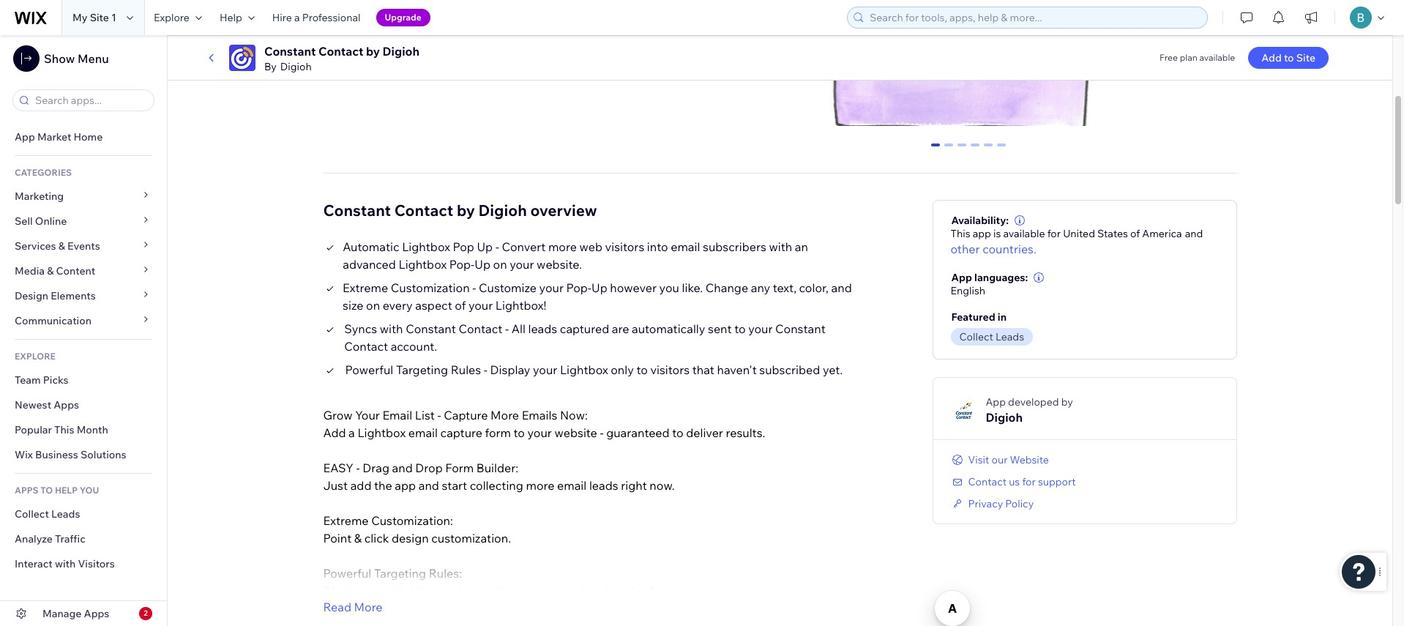 Task type: locate. For each thing, give the bounding box(es) containing it.
0 horizontal spatial collect leads link
[[0, 502, 167, 527]]

by inside constant contact by digioh by digioh
[[366, 44, 380, 59]]

categories
[[15, 167, 72, 178]]

app left market
[[15, 130, 35, 144]]

1 horizontal spatial with
[[380, 321, 403, 336]]

1 vertical spatial a
[[349, 425, 355, 440]]

0 horizontal spatial only
[[444, 583, 467, 598]]

1 vertical spatial extreme
[[323, 513, 369, 528]]

analyze traffic
[[15, 532, 85, 546]]

on inside extreme customization - customize your pop-up however you like. change any text, color, and size on every aspect of your lightbox!
[[366, 298, 380, 312]]

contact us for support link
[[951, 475, 1076, 488]]

subscribed inside grow your email list - capture more emails now: add a lightbox email capture form to your website - guaranteed to deliver results. easy - drag and drop form builder: just add the app and start collecting more email leads right now. extreme customization: point & click design customization. powerful targeting rules: display your lightbox only to visitors that haven't subscribed ye
[[593, 583, 654, 598]]

1 vertical spatial this
[[54, 423, 74, 437]]

is
[[994, 227, 1001, 240]]

1 horizontal spatial subscribed
[[760, 362, 821, 377]]

more
[[548, 239, 577, 254], [526, 478, 555, 493]]

leads down in at the right
[[996, 330, 1025, 343]]

1 horizontal spatial email
[[557, 478, 587, 493]]

2 horizontal spatial visitors
[[651, 362, 690, 377]]

constant contact by digioh by digioh
[[264, 44, 420, 73]]

leads down help
[[51, 508, 80, 521]]

results.
[[726, 425, 766, 440]]

0 horizontal spatial collect
[[15, 508, 49, 521]]

a right hire
[[294, 11, 300, 24]]

extreme up point
[[323, 513, 369, 528]]

help button
[[211, 0, 263, 35]]

& left click at the left bottom of page
[[354, 531, 362, 545]]

app for app market home
[[15, 130, 35, 144]]

0 horizontal spatial leads
[[51, 508, 80, 521]]

digioh inside app developed by digioh
[[986, 410, 1023, 425]]

media & content
[[15, 264, 95, 278]]

powerful up read more
[[323, 566, 372, 581]]

targeting inside grow your email list - capture more emails now: add a lightbox email capture form to your website - guaranteed to deliver results. easy - drag and drop form builder: just add the app and start collecting more email leads right now. extreme customization: point & click design customization. powerful targeting rules: display your lightbox only to visitors that haven't subscribed ye
[[374, 566, 426, 581]]

team
[[15, 374, 41, 387]]

only down rules:
[[444, 583, 467, 598]]

to inside syncs with constant contact - all leads captured are automatically sent to your constant contact account.
[[735, 321, 746, 336]]

1 vertical spatial add
[[323, 425, 346, 440]]

available up countries.
[[1004, 227, 1046, 240]]

powerful down syncs
[[345, 362, 394, 377]]

0 vertical spatial 2
[[960, 143, 966, 156]]

by up pop
[[457, 200, 475, 219]]

builder:
[[477, 460, 519, 475]]

by
[[366, 44, 380, 59], [457, 200, 475, 219], [1062, 395, 1074, 408]]

click
[[365, 531, 389, 545]]

america
[[1143, 227, 1183, 240]]

constant up automatic
[[323, 200, 391, 219]]

& left events
[[58, 239, 65, 253]]

1
[[111, 11, 116, 24], [947, 143, 952, 156]]

targeting down design
[[374, 566, 426, 581]]

0 horizontal spatial site
[[90, 11, 109, 24]]

customization:
[[371, 513, 453, 528]]

- up add
[[356, 460, 360, 475]]

email
[[671, 239, 701, 254], [408, 425, 438, 440], [557, 478, 587, 493]]

and right 'america'
[[1186, 227, 1204, 240]]

for left united
[[1048, 227, 1061, 240]]

your down 'customize'
[[469, 298, 493, 312]]

0 horizontal spatial add
[[323, 425, 346, 440]]

pop- down website.
[[567, 280, 592, 295]]

pop- down pop
[[450, 257, 475, 271]]

apps for manage apps
[[84, 607, 109, 620]]

0 vertical spatial 1
[[111, 11, 116, 24]]

of right aspect
[[455, 298, 466, 312]]

1 vertical spatial with
[[380, 321, 403, 336]]

customize
[[479, 280, 537, 295]]

1 horizontal spatial 1
[[947, 143, 952, 156]]

1 vertical spatial collect
[[15, 508, 49, 521]]

app inside app developed by digioh
[[986, 395, 1006, 408]]

targeting down account.
[[396, 362, 448, 377]]

1 vertical spatial targeting
[[374, 566, 426, 581]]

1 right the my
[[111, 11, 116, 24]]

0 horizontal spatial this
[[54, 423, 74, 437]]

more right collecting
[[526, 478, 555, 493]]

powerful
[[345, 362, 394, 377], [323, 566, 372, 581]]

0 horizontal spatial leads
[[528, 321, 558, 336]]

2 vertical spatial email
[[557, 478, 587, 493]]

- left all
[[505, 321, 509, 336]]

- right rules
[[484, 362, 488, 377]]

display inside grow your email list - capture more emails now: add a lightbox email capture form to your website - guaranteed to deliver results. easy - drag and drop form builder: just add the app and start collecting more email leads right now. extreme customization: point & click design customization. powerful targeting rules: display your lightbox only to visitors that haven't subscribed ye
[[323, 583, 364, 598]]

visitors inside the automatic lightbox pop up - convert more web visitors into email subscribers with an advanced lightbox pop-up on your website.
[[605, 239, 645, 254]]

1 horizontal spatial leads
[[996, 330, 1025, 343]]

constant contact by digioh overview
[[323, 200, 597, 219]]

apps for newest apps
[[54, 398, 79, 412]]

0 horizontal spatial by
[[366, 44, 380, 59]]

0 vertical spatial leads
[[528, 321, 558, 336]]

haven't inside grow your email list - capture more emails now: add a lightbox email capture form to your website - guaranteed to deliver results. easy - drag and drop form builder: just add the app and start collecting more email leads right now. extreme customization: point & click design customization. powerful targeting rules: display your lightbox only to visitors that haven't subscribed ye
[[550, 583, 590, 598]]

0 vertical spatial visitors
[[605, 239, 645, 254]]

digioh for app developed by digioh
[[986, 410, 1023, 425]]

with left an
[[769, 239, 793, 254]]

collect down featured
[[960, 330, 994, 343]]

1 horizontal spatial app
[[973, 227, 992, 240]]

0 vertical spatial display
[[490, 362, 531, 377]]

media
[[15, 264, 45, 278]]

just
[[323, 478, 348, 493]]

2 left 3
[[960, 143, 966, 156]]

your
[[355, 408, 380, 422]]

availability:
[[952, 214, 1009, 227]]

1 horizontal spatial on
[[493, 257, 507, 271]]

of right 'states'
[[1131, 227, 1141, 240]]

-
[[496, 239, 499, 254], [473, 280, 476, 295], [505, 321, 509, 336], [484, 362, 488, 377], [438, 408, 441, 422], [600, 425, 604, 440], [356, 460, 360, 475]]

0 vertical spatial a
[[294, 11, 300, 24]]

app inside sidebar element
[[15, 130, 35, 144]]

capture
[[441, 425, 483, 440]]

0 horizontal spatial app
[[15, 130, 35, 144]]

constant up by
[[264, 44, 316, 59]]

communication
[[15, 314, 94, 327]]

0 horizontal spatial that
[[526, 583, 548, 598]]

visitors left into
[[605, 239, 645, 254]]

1 horizontal spatial for
[[1048, 227, 1061, 240]]

0 horizontal spatial with
[[55, 557, 76, 571]]

add to site button
[[1249, 47, 1329, 69]]

app right the 'developed by digioh' image
[[986, 395, 1006, 408]]

policy
[[1006, 497, 1034, 510]]

0 horizontal spatial more
[[354, 600, 383, 614]]

with down the every
[[380, 321, 403, 336]]

0 vertical spatial collect
[[960, 330, 994, 343]]

0 1 2 3 4 5
[[933, 143, 1005, 156]]

picks
[[43, 374, 69, 387]]

& for events
[[58, 239, 65, 253]]

- left convert
[[496, 239, 499, 254]]

apps up popular this month
[[54, 398, 79, 412]]

0 horizontal spatial display
[[323, 583, 364, 598]]

1 vertical spatial that
[[526, 583, 548, 598]]

0 horizontal spatial email
[[408, 425, 438, 440]]

digioh right by
[[280, 60, 312, 73]]

menu
[[78, 51, 109, 66]]

your inside the automatic lightbox pop up - convert more web visitors into email subscribers with an advanced lightbox pop-up on your website.
[[510, 257, 534, 271]]

on inside the automatic lightbox pop up - convert more web visitors into email subscribers with an advanced lightbox pop-up on your website.
[[493, 257, 507, 271]]

& right the media
[[47, 264, 54, 278]]

your right the sent
[[749, 321, 773, 336]]

1 vertical spatial leads
[[51, 508, 80, 521]]

developed by digioh image
[[951, 397, 977, 424]]

1 horizontal spatial apps
[[84, 607, 109, 620]]

0 vertical spatial by
[[366, 44, 380, 59]]

visitors down automatically
[[651, 362, 690, 377]]

digioh up convert
[[479, 200, 527, 219]]

1 horizontal spatial haven't
[[717, 362, 757, 377]]

lightbox
[[402, 239, 450, 254], [399, 257, 447, 271], [560, 362, 608, 377], [358, 425, 406, 440], [393, 583, 441, 598]]

app for app developed by digioh
[[986, 395, 1006, 408]]

visit
[[969, 453, 990, 466]]

0 vertical spatial extreme
[[343, 280, 388, 295]]

only down are
[[611, 362, 634, 377]]

2 vertical spatial by
[[1062, 395, 1074, 408]]

0 vertical spatial apps
[[54, 398, 79, 412]]

5
[[999, 143, 1005, 156]]

us
[[1009, 475, 1020, 488]]

to
[[40, 485, 53, 496]]

pop- inside the automatic lightbox pop up - convert more web visitors into email subscribers with an advanced lightbox pop-up on your website.
[[450, 257, 475, 271]]

your
[[510, 257, 534, 271], [539, 280, 564, 295], [469, 298, 493, 312], [749, 321, 773, 336], [533, 362, 558, 377], [528, 425, 552, 440], [366, 583, 391, 598]]

read more
[[323, 600, 383, 614]]

automatic lightbox pop up - convert more web visitors into email subscribers with an advanced lightbox pop-up on your website.
[[343, 239, 809, 271]]

with for syncs with constant contact - all leads captured are automatically sent to your constant contact account.
[[380, 321, 403, 336]]

start
[[442, 478, 467, 493]]

0 horizontal spatial of
[[455, 298, 466, 312]]

1 vertical spatial app
[[952, 271, 973, 284]]

- inside extreme customization - customize your pop-up however you like. change any text, color, and size on every aspect of your lightbox!
[[473, 280, 476, 295]]

0 horizontal spatial app
[[395, 478, 416, 493]]

color,
[[800, 280, 829, 295]]

1 vertical spatial more
[[354, 600, 383, 614]]

1 horizontal spatial &
[[58, 239, 65, 253]]

1 vertical spatial available
[[1004, 227, 1046, 240]]

- inside the automatic lightbox pop up - convert more web visitors into email subscribers with an advanced lightbox pop-up on your website.
[[496, 239, 499, 254]]

form
[[446, 460, 474, 475]]

1 vertical spatial only
[[444, 583, 467, 598]]

display up read
[[323, 583, 364, 598]]

extreme up size
[[343, 280, 388, 295]]

extreme
[[343, 280, 388, 295], [323, 513, 369, 528]]

0 vertical spatial &
[[58, 239, 65, 253]]

and inside extreme customization - customize your pop-up however you like. change any text, color, and size on every aspect of your lightbox!
[[832, 280, 852, 295]]

collect down 'apps'
[[15, 508, 49, 521]]

contact inside constant contact by digioh by digioh
[[319, 44, 364, 59]]

site
[[90, 11, 109, 24], [1297, 51, 1316, 64]]

popular
[[15, 423, 52, 437]]

2 horizontal spatial app
[[986, 395, 1006, 408]]

visitors down customization.
[[484, 583, 523, 598]]

1 horizontal spatial collect leads link
[[951, 328, 1038, 345]]

aspect
[[415, 298, 452, 312]]

text,
[[773, 280, 797, 295]]

united
[[1064, 227, 1096, 240]]

this up other
[[951, 227, 971, 240]]

only inside grow your email list - capture more emails now: add a lightbox email capture form to your website - guaranteed to deliver results. easy - drag and drop form builder: just add the app and start collecting more email leads right now. extreme customization: point & click design customization. powerful targeting rules: display your lightbox only to visitors that haven't subscribed ye
[[444, 583, 467, 598]]

and right color,
[[832, 280, 852, 295]]

on up 'customize'
[[493, 257, 507, 271]]

contact down professional
[[319, 44, 364, 59]]

overview
[[531, 200, 597, 219]]

on
[[493, 257, 507, 271], [366, 298, 380, 312]]

sell
[[15, 215, 33, 228]]

digioh down developed
[[986, 410, 1023, 425]]

1 horizontal spatial site
[[1297, 51, 1316, 64]]

by for by
[[366, 44, 380, 59]]

collect inside sidebar element
[[15, 508, 49, 521]]

visitors inside grow your email list - capture more emails now: add a lightbox email capture form to your website - guaranteed to deliver results. easy - drag and drop form builder: just add the app and start collecting more email leads right now. extreme customization: point & click design customization. powerful targeting rules: display your lightbox only to visitors that haven't subscribed ye
[[484, 583, 523, 598]]

app market home link
[[0, 125, 167, 149]]

up right pop
[[477, 239, 493, 254]]

Search apps... field
[[31, 90, 149, 111]]

&
[[58, 239, 65, 253], [47, 264, 54, 278], [354, 531, 362, 545]]

1 horizontal spatial a
[[349, 425, 355, 440]]

1 horizontal spatial 2
[[960, 143, 966, 156]]

leads left right in the left of the page
[[590, 478, 619, 493]]

0 horizontal spatial 2
[[144, 609, 148, 618]]

with inside sidebar element
[[55, 557, 76, 571]]

collect leads link down in at the right
[[951, 328, 1038, 345]]

1 horizontal spatial only
[[611, 362, 634, 377]]

leads
[[996, 330, 1025, 343], [51, 508, 80, 521]]

2 inside sidebar element
[[144, 609, 148, 618]]

email down website
[[557, 478, 587, 493]]

1 horizontal spatial more
[[491, 408, 519, 422]]

apps right manage
[[84, 607, 109, 620]]

0 vertical spatial on
[[493, 257, 507, 271]]

& inside 'link'
[[47, 264, 54, 278]]

pop- inside extreme customization - customize your pop-up however you like. change any text, color, and size on every aspect of your lightbox!
[[567, 280, 592, 295]]

0 horizontal spatial apps
[[54, 398, 79, 412]]

constant down color,
[[776, 321, 826, 336]]

2 vertical spatial &
[[354, 531, 362, 545]]

up left however
[[592, 280, 608, 295]]

haven't
[[717, 362, 757, 377], [550, 583, 590, 598]]

visitors
[[605, 239, 645, 254], [651, 362, 690, 377], [484, 583, 523, 598]]

your down emails
[[528, 425, 552, 440]]

lightbox down syncs with constant contact - all leads captured are automatically sent to your constant contact account.
[[560, 362, 608, 377]]

0 horizontal spatial pop-
[[450, 257, 475, 271]]

more up website.
[[548, 239, 577, 254]]

0 vertical spatial email
[[671, 239, 701, 254]]

on right size
[[366, 298, 380, 312]]

up
[[477, 239, 493, 254], [475, 257, 491, 271], [592, 280, 608, 295]]

by right developed
[[1062, 395, 1074, 408]]

- left 'customize'
[[473, 280, 476, 295]]

0 horizontal spatial haven't
[[550, 583, 590, 598]]

1 right 0
[[947, 143, 952, 156]]

2 horizontal spatial with
[[769, 239, 793, 254]]

powerful targeting rules - display your lightbox only to visitors that haven't subscribed yet.
[[345, 362, 843, 377]]

0 horizontal spatial subscribed
[[593, 583, 654, 598]]

add inside grow your email list - capture more emails now: add a lightbox email capture form to your website - guaranteed to deliver results. easy - drag and drop form builder: just add the app and start collecting more email leads right now. extreme customization: point & click design customization. powerful targeting rules: display your lightbox only to visitors that haven't subscribed ye
[[323, 425, 346, 440]]

my
[[73, 11, 88, 24]]

1 vertical spatial of
[[455, 298, 466, 312]]

more up form
[[491, 408, 519, 422]]

2 right the manage apps
[[144, 609, 148, 618]]

collect inside featured in collect leads
[[960, 330, 994, 343]]

any
[[751, 280, 771, 295]]

1 vertical spatial leads
[[590, 478, 619, 493]]

available right plan on the right
[[1200, 52, 1236, 63]]

my site 1
[[73, 11, 116, 24]]

1 vertical spatial email
[[408, 425, 438, 440]]

sidebar element
[[0, 35, 168, 626]]

0 vertical spatial up
[[477, 239, 493, 254]]

with down traffic
[[55, 557, 76, 571]]

up up 'customize'
[[475, 257, 491, 271]]

more right read
[[354, 600, 383, 614]]

0 vertical spatial this
[[951, 227, 971, 240]]

contact up pop
[[395, 200, 453, 219]]

0 horizontal spatial visitors
[[484, 583, 523, 598]]

digioh down upgrade button
[[383, 44, 420, 59]]

0 vertical spatial for
[[1048, 227, 1061, 240]]

sell online link
[[0, 209, 167, 234]]

sell online
[[15, 215, 67, 228]]

with inside syncs with constant contact - all leads captured are automatically sent to your constant contact account.
[[380, 321, 403, 336]]

targeting
[[396, 362, 448, 377], [374, 566, 426, 581]]

apps
[[54, 398, 79, 412], [84, 607, 109, 620]]

0 vertical spatial more
[[491, 408, 519, 422]]

up inside extreme customization - customize your pop-up however you like. change any text, color, and size on every aspect of your lightbox!
[[592, 280, 608, 295]]

popular this month link
[[0, 417, 167, 442]]

0 vertical spatial subscribed
[[760, 362, 821, 377]]

states
[[1098, 227, 1129, 240]]

email right into
[[671, 239, 701, 254]]

app right the
[[395, 478, 416, 493]]

collect leads link down you
[[0, 502, 167, 527]]

2 vertical spatial app
[[986, 395, 1006, 408]]

to inside button
[[1285, 51, 1295, 64]]

your down convert
[[510, 257, 534, 271]]

0 vertical spatial app
[[15, 130, 35, 144]]

list
[[415, 408, 435, 422]]

customization
[[391, 280, 470, 295]]

interact with visitors link
[[0, 552, 167, 576]]

this up "wix business solutions"
[[54, 423, 74, 437]]

display
[[490, 362, 531, 377], [323, 583, 364, 598]]

0 vertical spatial pop-
[[450, 257, 475, 271]]

& inside grow your email list - capture more emails now: add a lightbox email capture form to your website - guaranteed to deliver results. easy - drag and drop form builder: just add the app and start collecting more email leads right now. extreme customization: point & click design customization. powerful targeting rules: display your lightbox only to visitors that haven't subscribed ye
[[354, 531, 362, 545]]

app down other
[[952, 271, 973, 284]]

interact
[[15, 557, 53, 571]]

email down list
[[408, 425, 438, 440]]

app left is
[[973, 227, 992, 240]]

1 horizontal spatial visitors
[[605, 239, 645, 254]]

for right us
[[1023, 475, 1036, 488]]

leads right all
[[528, 321, 558, 336]]

2 horizontal spatial email
[[671, 239, 701, 254]]

that inside grow your email list - capture more emails now: add a lightbox email capture form to your website - guaranteed to deliver results. easy - drag and drop form builder: just add the app and start collecting more email leads right now. extreme customization: point & click design customization. powerful targeting rules: display your lightbox only to visitors that haven't subscribed ye
[[526, 583, 548, 598]]

of
[[1131, 227, 1141, 240], [455, 298, 466, 312]]

privacy
[[969, 497, 1004, 510]]

add to site
[[1262, 51, 1316, 64]]

2 vertical spatial up
[[592, 280, 608, 295]]

advanced
[[343, 257, 396, 271]]

display down all
[[490, 362, 531, 377]]

a down grow at bottom left
[[349, 425, 355, 440]]

0 vertical spatial available
[[1200, 52, 1236, 63]]

free
[[1160, 52, 1178, 63]]

apps to help you
[[15, 485, 99, 496]]

extreme inside grow your email list - capture more emails now: add a lightbox email capture form to your website - guaranteed to deliver results. easy - drag and drop form builder: just add the app and start collecting more email leads right now. extreme customization: point & click design customization. powerful targeting rules: display your lightbox only to visitors that haven't subscribed ye
[[323, 513, 369, 528]]

2 vertical spatial visitors
[[484, 583, 523, 598]]

by down upgrade button
[[366, 44, 380, 59]]

contact us for support
[[969, 475, 1076, 488]]

- inside syncs with constant contact - all leads captured are automatically sent to your constant contact account.
[[505, 321, 509, 336]]

yet.
[[823, 362, 843, 377]]

rules
[[451, 362, 481, 377]]

1 vertical spatial subscribed
[[593, 583, 654, 598]]

visit our website
[[969, 453, 1050, 466]]

subscribers
[[703, 239, 767, 254]]

1 vertical spatial display
[[323, 583, 364, 598]]



Task type: describe. For each thing, give the bounding box(es) containing it.
upgrade
[[385, 12, 422, 23]]

the
[[374, 478, 392, 493]]

0 vertical spatial collect leads link
[[951, 328, 1038, 345]]

- right website
[[600, 425, 604, 440]]

and down drop
[[419, 478, 439, 493]]

pop
[[453, 239, 475, 254]]

by inside app developed by digioh
[[1062, 395, 1074, 408]]

into
[[647, 239, 668, 254]]

manage apps
[[42, 607, 109, 620]]

content
[[56, 264, 95, 278]]

more inside the automatic lightbox pop up - convert more web visitors into email subscribers with an advanced lightbox pop-up on your website.
[[548, 239, 577, 254]]

captured
[[560, 321, 610, 336]]

0 vertical spatial targeting
[[396, 362, 448, 377]]

automatically
[[632, 321, 706, 336]]

interact with visitors
[[15, 557, 115, 571]]

and up the
[[392, 460, 413, 475]]

3
[[973, 143, 979, 156]]

newest
[[15, 398, 51, 412]]

an
[[795, 239, 809, 254]]

Search for tools, apps, help & more... field
[[866, 7, 1203, 28]]

other countries. link
[[951, 240, 1037, 258]]

syncs with constant contact - all leads captured are automatically sent to your constant contact account.
[[344, 321, 826, 353]]

0 vertical spatial only
[[611, 362, 634, 377]]

1 vertical spatial collect leads link
[[0, 502, 167, 527]]

explore
[[154, 11, 190, 24]]

extreme customization - customize your pop-up however you like. change any text, color, and size on every aspect of your lightbox!
[[343, 280, 852, 312]]

1 vertical spatial up
[[475, 257, 491, 271]]

email inside the automatic lightbox pop up - convert more web visitors into email subscribers with an advanced lightbox pop-up on your website.
[[671, 239, 701, 254]]

lightbox left pop
[[402, 239, 450, 254]]

manage
[[42, 607, 82, 620]]

lightbox!
[[496, 298, 547, 312]]

help
[[220, 11, 242, 24]]

help
[[55, 485, 78, 496]]

extreme inside extreme customization - customize your pop-up however you like. change any text, color, and size on every aspect of your lightbox!
[[343, 280, 388, 295]]

now.
[[650, 478, 675, 493]]

services
[[15, 239, 56, 253]]

analyze
[[15, 532, 53, 546]]

0 vertical spatial app
[[973, 227, 992, 240]]

privacy policy
[[969, 497, 1034, 510]]

automatic
[[343, 239, 400, 254]]

developed
[[1009, 395, 1059, 408]]

market
[[37, 130, 71, 144]]

privacy policy link
[[951, 497, 1034, 510]]

are
[[612, 321, 629, 336]]

read more button
[[323, 598, 383, 616]]

1 vertical spatial for
[[1023, 475, 1036, 488]]

a inside grow your email list - capture more emails now: add a lightbox email capture form to your website - guaranteed to deliver results. easy - drag and drop form builder: just add the app and start collecting more email leads right now. extreme customization: point & click design customization. powerful targeting rules: display your lightbox only to visitors that haven't subscribed ye
[[349, 425, 355, 440]]

1 vertical spatial 1
[[947, 143, 952, 156]]

0 horizontal spatial 1
[[111, 11, 116, 24]]

in
[[998, 310, 1007, 323]]

site inside button
[[1297, 51, 1316, 64]]

contact down syncs
[[344, 339, 388, 353]]

support
[[1038, 475, 1076, 488]]

1 horizontal spatial this
[[951, 227, 971, 240]]

1 vertical spatial visitors
[[651, 362, 690, 377]]

your up emails
[[533, 362, 558, 377]]

this inside sidebar element
[[54, 423, 74, 437]]

your down website.
[[539, 280, 564, 295]]

wix business solutions
[[15, 448, 126, 461]]

constant contact by digioh logo image
[[229, 45, 256, 71]]

leads inside grow your email list - capture more emails now: add a lightbox email capture form to your website - guaranteed to deliver results. easy - drag and drop form builder: just add the app and start collecting more email leads right now. extreme customization: point & click design customization. powerful targeting rules: display your lightbox only to visitors that haven't subscribed ye
[[590, 478, 619, 493]]

featured
[[952, 310, 996, 323]]

deliver
[[686, 425, 724, 440]]

customization.
[[432, 531, 511, 545]]

lightbox up customization
[[399, 257, 447, 271]]

digioh for constant contact by digioh by digioh
[[383, 44, 420, 59]]

languages:
[[975, 271, 1029, 284]]

grow your email list - capture more emails now: add a lightbox email capture form to your website - guaranteed to deliver results. easy - drag and drop form builder: just add the app and start collecting more email leads right now. extreme customization: point & click design customization. powerful targeting rules: display your lightbox only to visitors that haven't subscribed ye
[[323, 408, 841, 626]]

lightbox down rules:
[[393, 583, 441, 598]]

this app is available for united states of america
[[951, 227, 1183, 240]]

traffic
[[55, 532, 85, 546]]

easy
[[323, 460, 354, 475]]

form
[[485, 425, 511, 440]]

show menu
[[44, 51, 109, 66]]

with for interact with visitors
[[55, 557, 76, 571]]

home
[[74, 130, 103, 144]]

services & events link
[[0, 234, 167, 259]]

read
[[323, 600, 352, 614]]

leads inside syncs with constant contact - all leads captured are automatically sent to your constant contact account.
[[528, 321, 558, 336]]

0 horizontal spatial available
[[1004, 227, 1046, 240]]

web
[[580, 239, 603, 254]]

and inside "and other countries."
[[1186, 227, 1204, 240]]

media & content link
[[0, 259, 167, 283]]

your inside syncs with constant contact - all leads captured are automatically sent to your constant contact account.
[[749, 321, 773, 336]]

more inside button
[[354, 600, 383, 614]]

leads inside sidebar element
[[51, 508, 80, 521]]

app inside grow your email list - capture more emails now: add a lightbox email capture form to your website - guaranteed to deliver results. easy - drag and drop form builder: just add the app and start collecting more email leads right now. extreme customization: point & click design customization. powerful targeting rules: display your lightbox only to visitors that haven't subscribed ye
[[395, 478, 416, 493]]

with inside the automatic lightbox pop up - convert more web visitors into email subscribers with an advanced lightbox pop-up on your website.
[[769, 239, 793, 254]]

1 horizontal spatial of
[[1131, 227, 1141, 240]]

design elements
[[15, 289, 96, 302]]

professional
[[302, 11, 361, 24]]

1 horizontal spatial display
[[490, 362, 531, 377]]

more inside grow your email list - capture more emails now: add a lightbox email capture form to your website - guaranteed to deliver results. easy - drag and drop form builder: just add the app and start collecting more email leads right now. extreme customization: point & click design customization. powerful targeting rules: display your lightbox only to visitors that haven't subscribed ye
[[491, 408, 519, 422]]

website
[[1010, 453, 1050, 466]]

design elements link
[[0, 283, 167, 308]]

lightbox down your
[[358, 425, 406, 440]]

visit our website link
[[951, 453, 1050, 466]]

by for overview
[[457, 200, 475, 219]]

syncs
[[344, 321, 377, 336]]

leads inside featured in collect leads
[[996, 330, 1025, 343]]

solutions
[[81, 448, 126, 461]]

other
[[951, 241, 980, 256]]

of inside extreme customization - customize your pop-up however you like. change any text, color, and size on every aspect of your lightbox!
[[455, 298, 466, 312]]

0 vertical spatial powerful
[[345, 362, 394, 377]]

you
[[660, 280, 680, 295]]

account.
[[391, 339, 437, 353]]

elements
[[51, 289, 96, 302]]

team picks
[[15, 374, 69, 387]]

0 vertical spatial site
[[90, 11, 109, 24]]

and other countries.
[[951, 227, 1204, 256]]

design
[[15, 289, 48, 302]]

hire
[[272, 11, 292, 24]]

contact left all
[[459, 321, 503, 336]]

wix business solutions link
[[0, 442, 167, 467]]

constant inside constant contact by digioh by digioh
[[264, 44, 316, 59]]

show
[[44, 51, 75, 66]]

point
[[323, 531, 352, 545]]

powerful inside grow your email list - capture more emails now: add a lightbox email capture form to your website - guaranteed to deliver results. easy - drag and drop form builder: just add the app and start collecting more email leads right now. extreme customization: point & click design customization. powerful targeting rules: display your lightbox only to visitors that haven't subscribed ye
[[323, 566, 372, 581]]

rules:
[[429, 566, 462, 581]]

grow
[[323, 408, 353, 422]]

& for content
[[47, 264, 54, 278]]

upgrade button
[[376, 9, 430, 26]]

change
[[706, 280, 749, 295]]

add
[[351, 478, 372, 493]]

digioh for constant contact by digioh overview
[[479, 200, 527, 219]]

more inside grow your email list - capture more emails now: add a lightbox email capture form to your website - guaranteed to deliver results. easy - drag and drop form builder: just add the app and start collecting more email leads right now. extreme customization: point & click design customization. powerful targeting rules: display your lightbox only to visitors that haven't subscribed ye
[[526, 478, 555, 493]]

- right list
[[438, 408, 441, 422]]

1 horizontal spatial that
[[693, 362, 715, 377]]

marketing link
[[0, 184, 167, 209]]

1 horizontal spatial available
[[1200, 52, 1236, 63]]

constant down aspect
[[406, 321, 456, 336]]

contact up privacy
[[969, 475, 1007, 488]]

add inside button
[[1262, 51, 1282, 64]]

app for app languages:
[[952, 271, 973, 284]]

website.
[[537, 257, 582, 271]]

by
[[264, 60, 277, 73]]

your up read more
[[366, 583, 391, 598]]

show menu button
[[13, 45, 109, 72]]

services & events
[[15, 239, 100, 253]]

email
[[383, 408, 412, 422]]

team picks link
[[0, 368, 167, 393]]



Task type: vqa. For each thing, say whether or not it's contained in the screenshot.
an
yes



